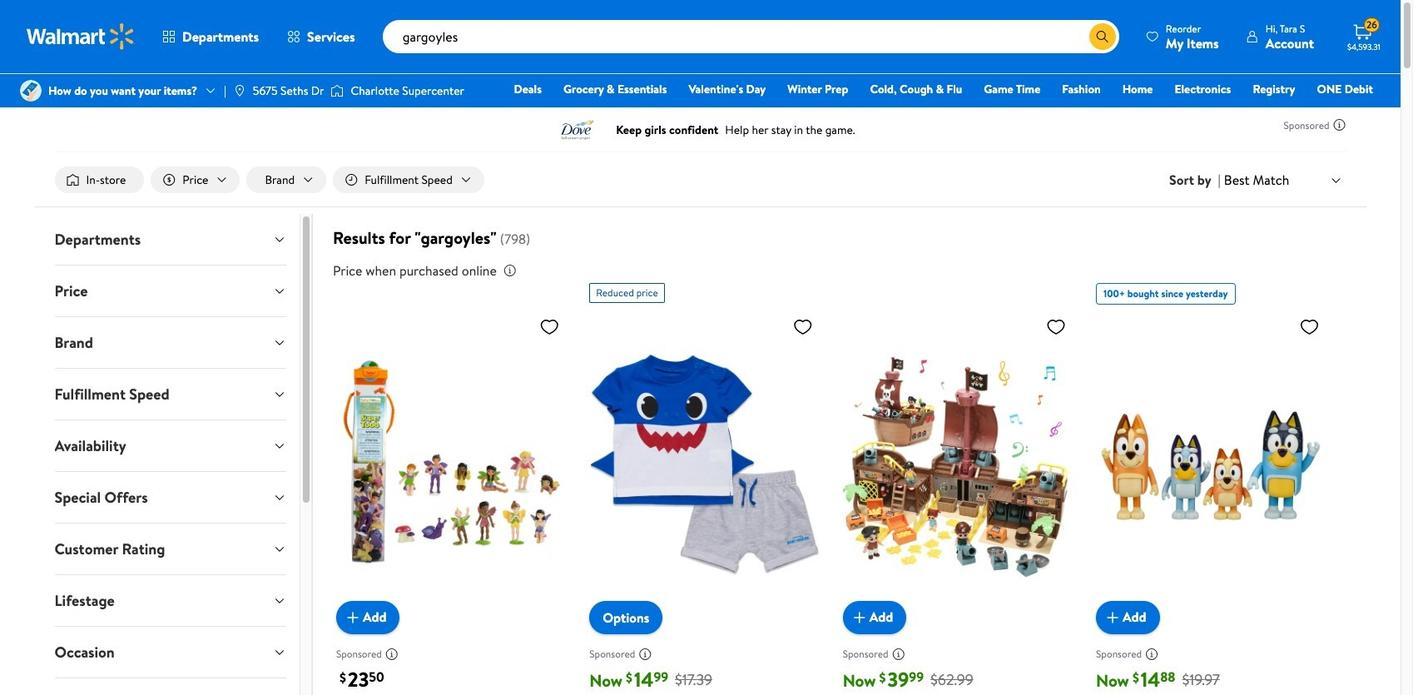 Task type: locate. For each thing, give the bounding box(es) containing it.
1 horizontal spatial ad disclaimer and feedback image
[[892, 647, 905, 661]]

0 vertical spatial ad disclaimer and feedback image
[[1333, 118, 1347, 132]]

2 tab from the top
[[41, 266, 300, 316]]

Search search field
[[383, 20, 1120, 53]]

0 horizontal spatial ad disclaimer and feedback image
[[639, 647, 652, 661]]

ad disclaimer and feedback image
[[1333, 118, 1347, 132], [639, 647, 652, 661]]

add to favorites list, pinkfong baby shark newborn baby boys cosplay t-shirt and shorts outfit set newborn to little kid image
[[793, 316, 813, 337]]

ad disclaimer and feedback image
[[385, 647, 399, 661], [892, 647, 905, 661], [1146, 647, 1159, 661]]

3 ad disclaimer and feedback image from the left
[[1146, 647, 1159, 661]]

0 horizontal spatial ad disclaimer and feedback image
[[385, 647, 399, 661]]

safari ltd super toobs friendly fairies quality construction from phthalate, lead and bpa free materials for ages 3 and up image
[[336, 310, 566, 621]]

1 ad disclaimer and feedback image from the left
[[385, 647, 399, 661]]

bluey & family 4 pack of 2.5-3" figures, including bluey, bingo, mum & dad image
[[1096, 310, 1327, 621]]

joystone brown pirate boat toys for kids, toy ship for pirate playhouse, creative building toys, great birthday gift for boys & girls ages 3+ image
[[843, 310, 1073, 621]]

0 horizontal spatial  image
[[20, 80, 42, 102]]

add to cart image
[[1103, 607, 1123, 627]]

2 add to cart image from the left
[[850, 607, 870, 627]]

sort and filter section element
[[35, 153, 1367, 207]]

7 tab from the top
[[41, 524, 300, 574]]

 image
[[20, 80, 42, 102], [331, 82, 344, 99], [233, 84, 246, 97]]

legal information image
[[504, 264, 517, 277]]

clear search field text image
[[1070, 30, 1083, 43]]

add to favorites list, bluey & family 4 pack of 2.5-3" figures, including bluey, bingo, mum & dad image
[[1300, 316, 1320, 337]]

8 tab from the top
[[41, 575, 300, 626]]

2 ad disclaimer and feedback image from the left
[[892, 647, 905, 661]]

1 add to cart image from the left
[[343, 607, 363, 627]]

1 horizontal spatial add to cart image
[[850, 607, 870, 627]]

0 horizontal spatial add to cart image
[[343, 607, 363, 627]]

add to cart image
[[343, 607, 363, 627], [850, 607, 870, 627]]

4 tab from the top
[[41, 369, 300, 420]]

tab
[[41, 214, 300, 265], [41, 266, 300, 316], [41, 317, 300, 368], [41, 369, 300, 420], [41, 420, 300, 471], [41, 472, 300, 523], [41, 524, 300, 574], [41, 575, 300, 626], [41, 627, 300, 678]]

2 horizontal spatial ad disclaimer and feedback image
[[1146, 647, 1159, 661]]

walmart image
[[27, 23, 135, 50]]

ad disclaimer and feedback image for add to cart icon for joystone brown pirate boat toys for kids, toy ship for pirate playhouse, creative building toys, great birthday gift for boys & girls ages 3+ image
[[892, 647, 905, 661]]

sort by best match image
[[1330, 174, 1343, 187]]



Task type: vqa. For each thing, say whether or not it's contained in the screenshot.
add to cart icon associated with Safari Ltd Super TOOBs Friendly Fairies Quality Construction from Phthalate, Lead and BPA Free Materials For Ages 3 and Up image
yes



Task type: describe. For each thing, give the bounding box(es) containing it.
add to cart image for safari ltd super toobs friendly fairies quality construction from phthalate, lead and bpa free materials for ages 3 and up image
[[343, 607, 363, 627]]

Walmart Site-Wide search field
[[383, 20, 1120, 53]]

1 vertical spatial ad disclaimer and feedback image
[[639, 647, 652, 661]]

3 tab from the top
[[41, 317, 300, 368]]

5 tab from the top
[[41, 420, 300, 471]]

add to cart image for joystone brown pirate boat toys for kids, toy ship for pirate playhouse, creative building toys, great birthday gift for boys & girls ages 3+ image
[[850, 607, 870, 627]]

pinkfong baby shark newborn baby boys cosplay t-shirt and shorts outfit set newborn to little kid image
[[590, 310, 820, 621]]

1 horizontal spatial ad disclaimer and feedback image
[[1333, 118, 1347, 132]]

add to favorites list, safari ltd super toobs friendly fairies quality construction from phthalate, lead and bpa free materials for ages 3 and up image
[[540, 316, 560, 337]]

1 horizontal spatial  image
[[233, 84, 246, 97]]

6 tab from the top
[[41, 472, 300, 523]]

9 tab from the top
[[41, 627, 300, 678]]

ad disclaimer and feedback image for add to cart icon corresponding to safari ltd super toobs friendly fairies quality construction from phthalate, lead and bpa free materials for ages 3 and up image
[[385, 647, 399, 661]]

search icon image
[[1096, 30, 1110, 43]]

2 horizontal spatial  image
[[331, 82, 344, 99]]

add to favorites list, joystone brown pirate boat toys for kids, toy ship for pirate playhouse, creative building toys, great birthday gift for boys & girls ages 3+ image
[[1046, 316, 1066, 337]]

1 tab from the top
[[41, 214, 300, 265]]



